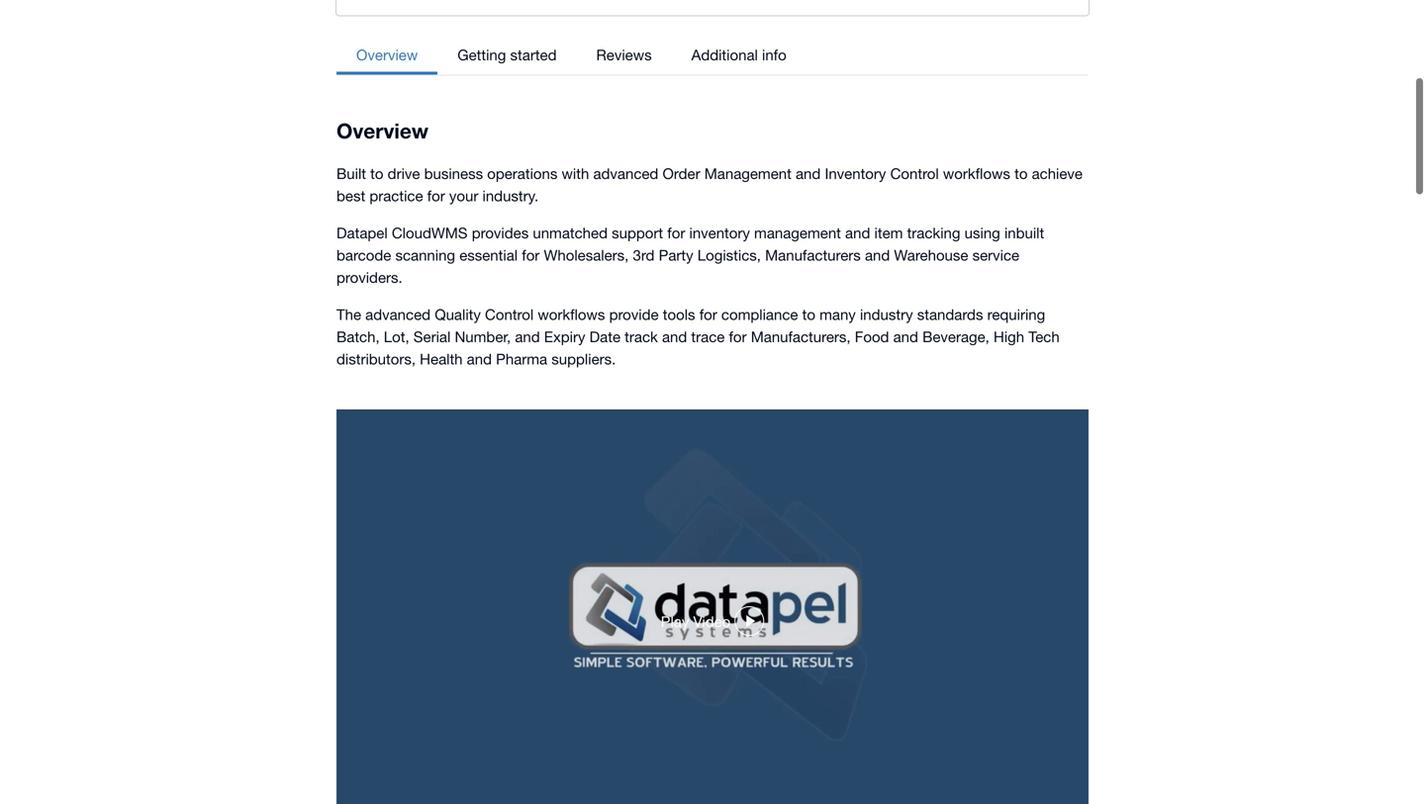 Task type: describe. For each thing, give the bounding box(es) containing it.
with
[[562, 165, 589, 182]]

pharma
[[496, 350, 547, 368]]

best
[[336, 187, 365, 204]]

standards
[[917, 306, 983, 323]]

play video button
[[336, 410, 1089, 805]]

using
[[965, 224, 1000, 241]]

datapel
[[336, 224, 388, 241]]

provides
[[472, 224, 529, 241]]

cloudwms
[[392, 224, 468, 241]]

industry
[[860, 306, 913, 323]]

quality
[[435, 306, 481, 323]]

your
[[449, 187, 478, 204]]

advanced inside the advanced quality control workflows provide tools for compliance to many industry standards requiring batch, lot, serial number, and expiry date track and trace for manufacturers, food and beverage, high tech distributors, health and pharma suppliers.
[[365, 306, 431, 323]]

started
[[510, 46, 557, 63]]

workflows inside the advanced quality control workflows provide tools for compliance to many industry standards requiring batch, lot, serial number, and expiry date track and trace for manufacturers, food and beverage, high tech distributors, health and pharma suppliers.
[[538, 306, 605, 323]]

number,
[[455, 328, 511, 345]]

and inside built to drive business operations with advanced order management and inventory control workflows to achieve best practice for your industry.
[[796, 165, 821, 182]]

workflows inside built to drive business operations with advanced order management and inventory control workflows to achieve best practice for your industry.
[[943, 165, 1010, 182]]

achieve
[[1032, 165, 1083, 182]]

tree containing overview
[[336, 35, 806, 75]]

logistics,
[[697, 246, 761, 264]]

2 horizontal spatial to
[[1014, 165, 1028, 182]]

for right trace
[[729, 328, 747, 345]]

date
[[589, 328, 621, 345]]

business
[[424, 165, 483, 182]]

practice
[[369, 187, 423, 204]]

party
[[659, 246, 693, 264]]

video
[[693, 613, 731, 630]]

getting started
[[457, 46, 557, 63]]

for up trace
[[699, 306, 717, 323]]

and left the item
[[845, 224, 870, 241]]

many
[[820, 306, 856, 323]]

getting
[[457, 46, 506, 63]]

control inside the advanced quality control workflows provide tools for compliance to many industry standards requiring batch, lot, serial number, and expiry date track and trace for manufacturers, food and beverage, high tech distributors, health and pharma suppliers.
[[485, 306, 534, 323]]

barcode
[[336, 246, 391, 264]]

0 horizontal spatial to
[[370, 165, 383, 182]]

distributors,
[[336, 350, 416, 368]]

additional
[[691, 46, 758, 63]]

requiring
[[987, 306, 1045, 323]]

for down provides
[[522, 246, 540, 264]]

play video
[[661, 613, 731, 630]]

and down number,
[[467, 350, 492, 368]]

providers.
[[336, 269, 402, 286]]

info
[[762, 46, 786, 63]]

control inside built to drive business operations with advanced order management and inventory control workflows to achieve best practice for your industry.
[[890, 165, 939, 182]]

and down the item
[[865, 246, 890, 264]]

additional info button
[[672, 35, 806, 75]]

tech
[[1029, 328, 1060, 345]]

trace
[[691, 328, 725, 345]]

the advanced quality control workflows provide tools for compliance to many industry standards requiring batch, lot, serial number, and expiry date track and trace for manufacturers, food and beverage, high tech distributors, health and pharma suppliers.
[[336, 306, 1060, 368]]

management
[[754, 224, 841, 241]]

batch,
[[336, 328, 380, 345]]

datapel cloud.wms image
[[336, 410, 1089, 805]]

overview button
[[336, 35, 438, 75]]



Task type: locate. For each thing, give the bounding box(es) containing it.
overview
[[356, 46, 418, 63], [336, 118, 428, 143]]

to inside the advanced quality control workflows provide tools for compliance to many industry standards requiring batch, lot, serial number, and expiry date track and trace for manufacturers, food and beverage, high tech distributors, health and pharma suppliers.
[[802, 306, 815, 323]]

control
[[890, 165, 939, 182], [485, 306, 534, 323]]

track
[[625, 328, 658, 345]]

1 horizontal spatial to
[[802, 306, 815, 323]]

workflows
[[943, 165, 1010, 182], [538, 306, 605, 323]]

reviews
[[596, 46, 652, 63]]

play
[[661, 613, 689, 630]]

serial
[[413, 328, 451, 345]]

0 horizontal spatial advanced
[[365, 306, 431, 323]]

beverage,
[[922, 328, 990, 345]]

3rd
[[633, 246, 655, 264]]

and left inventory
[[796, 165, 821, 182]]

workflows up "expiry"
[[538, 306, 605, 323]]

item
[[874, 224, 903, 241]]

to
[[370, 165, 383, 182], [1014, 165, 1028, 182], [802, 306, 815, 323]]

built to drive business operations with advanced order management and inventory control workflows to achieve best practice for your industry.
[[336, 165, 1083, 204]]

management
[[704, 165, 792, 182]]

warehouse
[[894, 246, 968, 264]]

0 vertical spatial overview
[[356, 46, 418, 63]]

overview up drive
[[336, 118, 428, 143]]

manufacturers,
[[751, 328, 851, 345]]

1 vertical spatial overview
[[336, 118, 428, 143]]

tools
[[663, 306, 695, 323]]

additional info
[[691, 46, 786, 63]]

0 horizontal spatial workflows
[[538, 306, 605, 323]]

wholesalers,
[[544, 246, 629, 264]]

getting started button
[[438, 35, 576, 75]]

and down 'tools'
[[662, 328, 687, 345]]

datapel cloudwms provides unmatched support for inventory management and item tracking using inbuilt barcode scanning essential for wholesalers, 3rd party logistics, manufacturers and warehouse service providers.
[[336, 224, 1044, 286]]

to up manufacturers,
[[802, 306, 815, 323]]

inventory
[[689, 224, 750, 241]]

suppliers.
[[552, 350, 616, 368]]

control right inventory
[[890, 165, 939, 182]]

for left the your
[[427, 187, 445, 204]]

overview left getting
[[356, 46, 418, 63]]

manufacturers
[[765, 246, 861, 264]]

1 vertical spatial advanced
[[365, 306, 431, 323]]

0 vertical spatial workflows
[[943, 165, 1010, 182]]

advanced up lot, on the left top of the page
[[365, 306, 431, 323]]

and up the pharma
[[515, 328, 540, 345]]

inbuilt
[[1004, 224, 1044, 241]]

service
[[972, 246, 1019, 264]]

lot,
[[384, 328, 409, 345]]

health
[[420, 350, 463, 368]]

built
[[336, 165, 366, 182]]

1 horizontal spatial workflows
[[943, 165, 1010, 182]]

inventory
[[825, 165, 886, 182]]

workflows up the using
[[943, 165, 1010, 182]]

the
[[336, 306, 361, 323]]

tree
[[336, 35, 806, 75]]

advanced right with
[[593, 165, 658, 182]]

expiry
[[544, 328, 585, 345]]

unmatched
[[533, 224, 608, 241]]

for
[[427, 187, 445, 204], [667, 224, 685, 241], [522, 246, 540, 264], [699, 306, 717, 323], [729, 328, 747, 345]]

to right built
[[370, 165, 383, 182]]

support
[[612, 224, 663, 241]]

industry.
[[482, 187, 539, 204]]

advanced inside built to drive business operations with advanced order management and inventory control workflows to achieve best practice for your industry.
[[593, 165, 658, 182]]

1 vertical spatial workflows
[[538, 306, 605, 323]]

for up party
[[667, 224, 685, 241]]

and down industry
[[893, 328, 918, 345]]

scanning
[[395, 246, 455, 264]]

reviews button
[[576, 35, 672, 75]]

high
[[994, 328, 1024, 345]]

food
[[855, 328, 889, 345]]

overview inside button
[[356, 46, 418, 63]]

tracking
[[907, 224, 960, 241]]

for inside built to drive business operations with advanced order management and inventory control workflows to achieve best practice for your industry.
[[427, 187, 445, 204]]

1 horizontal spatial control
[[890, 165, 939, 182]]

essential
[[459, 246, 518, 264]]

0 horizontal spatial control
[[485, 306, 534, 323]]

1 vertical spatial control
[[485, 306, 534, 323]]

drive
[[388, 165, 420, 182]]

0 vertical spatial advanced
[[593, 165, 658, 182]]

0 vertical spatial control
[[890, 165, 939, 182]]

operations
[[487, 165, 558, 182]]

to left achieve
[[1014, 165, 1028, 182]]

order
[[663, 165, 700, 182]]

advanced
[[593, 165, 658, 182], [365, 306, 431, 323]]

provide
[[609, 306, 659, 323]]

compliance
[[721, 306, 798, 323]]

1 horizontal spatial advanced
[[593, 165, 658, 182]]

control up number,
[[485, 306, 534, 323]]

and
[[796, 165, 821, 182], [845, 224, 870, 241], [865, 246, 890, 264], [515, 328, 540, 345], [662, 328, 687, 345], [893, 328, 918, 345], [467, 350, 492, 368]]



Task type: vqa. For each thing, say whether or not it's contained in the screenshot.
Built to drive business operations with advanced Order Management and Inventory Control workflows to achieve best practice for your industry.
yes



